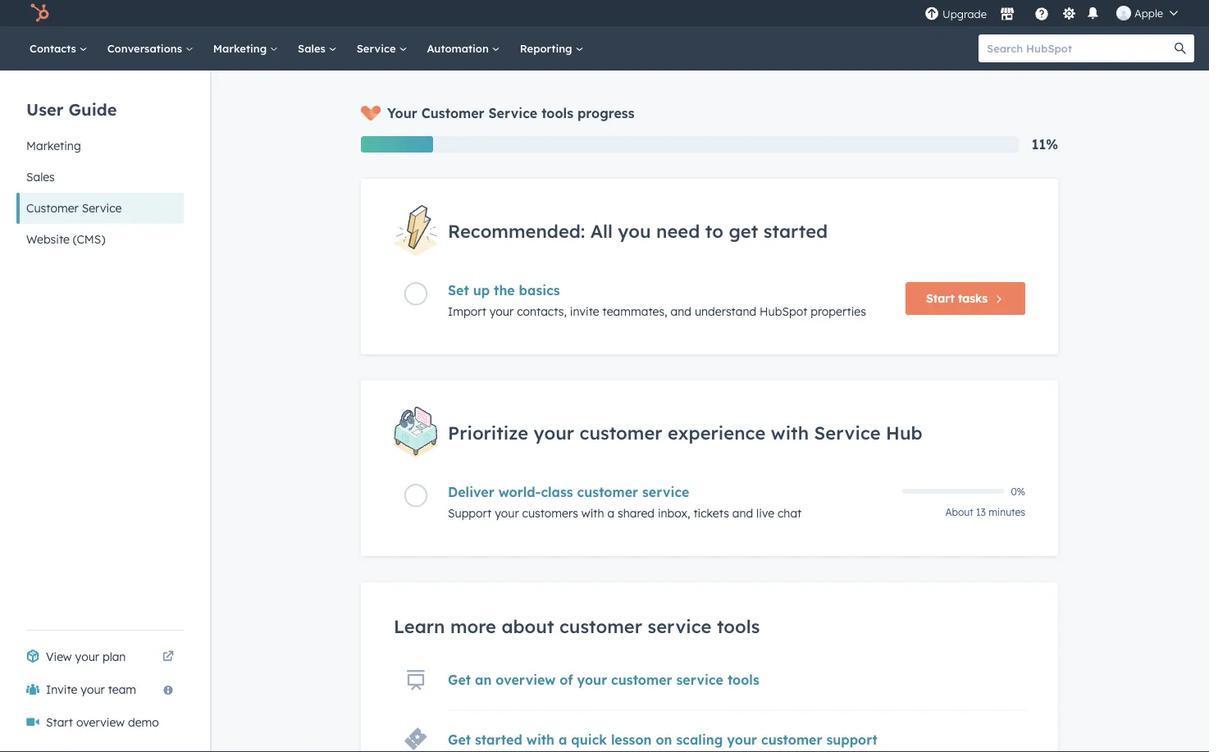 Task type: describe. For each thing, give the bounding box(es) containing it.
user guide
[[26, 99, 117, 119]]

on
[[656, 731, 672, 748]]

hubspot image
[[30, 3, 49, 23]]

sales link
[[288, 26, 347, 71]]

support
[[448, 506, 492, 521]]

(cms)
[[73, 232, 105, 247]]

marketplaces image
[[1000, 7, 1015, 22]]

1 vertical spatial a
[[559, 731, 567, 748]]

basics
[[519, 282, 560, 299]]

learn
[[394, 615, 445, 638]]

invite
[[46, 683, 77, 697]]

of
[[560, 671, 573, 688]]

get an overview of your customer service tools
[[448, 671, 759, 688]]

sales button
[[16, 162, 184, 193]]

1 vertical spatial started
[[475, 731, 522, 748]]

notifications button
[[1083, 5, 1103, 22]]

1 vertical spatial overview
[[76, 715, 125, 730]]

start tasks
[[926, 291, 988, 306]]

need
[[656, 219, 700, 242]]

customer up lesson
[[611, 671, 672, 688]]

progress
[[578, 105, 635, 121]]

get an overview of your customer service tools button
[[448, 671, 759, 688]]

customer up deliver world-class customer service support your customers with a shared inbox, tickets and live chat
[[580, 421, 663, 444]]

world-
[[499, 484, 541, 500]]

your inside set up the basics import your contacts, invite teammates, and understand hubspot properties
[[490, 305, 514, 319]]

sales inside button
[[26, 170, 55, 184]]

your right "scaling"
[[727, 731, 757, 748]]

contacts
[[30, 41, 79, 55]]

to
[[705, 219, 724, 242]]

chat
[[778, 506, 802, 521]]

demo
[[128, 715, 159, 730]]

quick
[[571, 731, 607, 748]]

marketing inside "link"
[[213, 41, 270, 55]]

user guide views element
[[16, 71, 184, 255]]

marketing link
[[203, 26, 288, 71]]

understand
[[695, 305, 757, 319]]

set up the basics button
[[448, 282, 893, 299]]

reporting link
[[510, 26, 594, 71]]

service link
[[347, 26, 417, 71]]

set up the basics import your contacts, invite teammates, and understand hubspot properties
[[448, 282, 866, 319]]

11%
[[1032, 136, 1058, 153]]

teammates,
[[603, 305, 667, 319]]

inbox,
[[658, 506, 690, 521]]

2 link opens in a new window image from the top
[[162, 651, 174, 663]]

get
[[729, 219, 758, 242]]

settings link
[[1059, 5, 1080, 22]]

conversations
[[107, 41, 185, 55]]

team
[[108, 683, 136, 697]]

search button
[[1167, 34, 1194, 62]]

prioritize
[[448, 421, 528, 444]]

more
[[450, 615, 496, 638]]

the
[[494, 282, 515, 299]]

menu containing apple
[[923, 0, 1190, 26]]

0 horizontal spatial with
[[526, 731, 555, 748]]

recommended: all you need to get started
[[448, 219, 828, 242]]

marketing button
[[16, 130, 184, 162]]

apple
[[1135, 6, 1163, 20]]

and inside set up the basics import your contacts, invite teammates, and understand hubspot properties
[[671, 305, 692, 319]]

help button
[[1028, 4, 1056, 22]]

1 link opens in a new window image from the top
[[162, 647, 174, 667]]

scaling
[[676, 731, 723, 748]]

customer inside deliver world-class customer service support your customers with a shared inbox, tickets and live chat
[[577, 484, 638, 500]]

class
[[541, 484, 573, 500]]

an
[[475, 671, 492, 688]]

start for start overview demo
[[46, 715, 73, 730]]

about
[[502, 615, 554, 638]]

minutes
[[989, 506, 1025, 518]]

marketplaces button
[[990, 0, 1025, 26]]

contacts,
[[517, 305, 567, 319]]

view your plan
[[46, 650, 126, 664]]

service right sales link
[[357, 41, 399, 55]]

reporting
[[520, 41, 575, 55]]

customers
[[522, 506, 578, 521]]

apple lee image
[[1117, 6, 1131, 21]]

1 vertical spatial tools
[[717, 615, 760, 638]]

service for class
[[642, 484, 689, 500]]

deliver world-class customer service button
[[448, 484, 893, 500]]

start overview demo link
[[16, 706, 184, 739]]

support
[[826, 731, 878, 748]]

deliver world-class customer service support your customers with a shared inbox, tickets and live chat
[[448, 484, 802, 521]]

view your plan link
[[16, 641, 184, 674]]

your customer service tools progress
[[387, 105, 635, 121]]

properties
[[811, 305, 866, 319]]

shared
[[618, 506, 655, 521]]

service inside 'button'
[[82, 201, 122, 215]]

about
[[945, 506, 973, 518]]

about 13 minutes
[[945, 506, 1025, 518]]

contacts link
[[20, 26, 97, 71]]

get started with a quick lesson on scaling your customer support link
[[448, 731, 878, 748]]

experience
[[668, 421, 766, 444]]



Task type: locate. For each thing, give the bounding box(es) containing it.
hubspot link
[[20, 3, 62, 23]]

conversations link
[[97, 26, 203, 71]]

1 horizontal spatial start
[[926, 291, 955, 306]]

guide
[[69, 99, 117, 119]]

user
[[26, 99, 64, 119]]

your down world-
[[495, 506, 519, 521]]

1 horizontal spatial started
[[764, 219, 828, 242]]

customer right your at the left top of the page
[[421, 105, 484, 121]]

invite your team button
[[16, 674, 184, 706]]

import
[[448, 305, 486, 319]]

customer inside 'button'
[[26, 201, 79, 215]]

notifications image
[[1086, 7, 1101, 22]]

1 horizontal spatial marketing
[[213, 41, 270, 55]]

0 horizontal spatial a
[[559, 731, 567, 748]]

and down set up the basics button
[[671, 305, 692, 319]]

hubspot
[[760, 305, 808, 319]]

1 horizontal spatial with
[[582, 506, 604, 521]]

service
[[642, 484, 689, 500], [648, 615, 712, 638], [676, 671, 724, 688]]

your left team
[[81, 683, 105, 697]]

website (cms) button
[[16, 224, 184, 255]]

service for about
[[648, 615, 712, 638]]

0 horizontal spatial overview
[[76, 715, 125, 730]]

customer up website
[[26, 201, 79, 215]]

invite your team
[[46, 683, 136, 697]]

started
[[764, 219, 828, 242], [475, 731, 522, 748]]

1 get from the top
[[448, 671, 471, 688]]

13
[[976, 506, 986, 518]]

0 vertical spatial start
[[926, 291, 955, 306]]

with right experience
[[771, 421, 809, 444]]

marketing down the user
[[26, 139, 81, 153]]

customer service button
[[16, 193, 184, 224]]

start down 'invite'
[[46, 715, 73, 730]]

marketing left sales link
[[213, 41, 270, 55]]

lesson
[[611, 731, 652, 748]]

get for get an overview of your customer service tools
[[448, 671, 471, 688]]

0 vertical spatial started
[[764, 219, 828, 242]]

your up class in the left bottom of the page
[[534, 421, 574, 444]]

help image
[[1034, 7, 1049, 22]]

a inside deliver world-class customer service support your customers with a shared inbox, tickets and live chat
[[607, 506, 615, 521]]

your
[[387, 105, 417, 121]]

0 vertical spatial sales
[[298, 41, 329, 55]]

0 horizontal spatial marketing
[[26, 139, 81, 153]]

2 vertical spatial service
[[676, 671, 724, 688]]

prioritize your customer experience with service hub
[[448, 421, 923, 444]]

link opens in a new window image
[[162, 647, 174, 667], [162, 651, 174, 663]]

service down reporting
[[489, 105, 538, 121]]

with
[[771, 421, 809, 444], [582, 506, 604, 521], [526, 731, 555, 748]]

sales
[[298, 41, 329, 55], [26, 170, 55, 184]]

service inside deliver world-class customer service support your customers with a shared inbox, tickets and live chat
[[642, 484, 689, 500]]

1 vertical spatial sales
[[26, 170, 55, 184]]

your left the plan
[[75, 650, 99, 664]]

0 horizontal spatial and
[[671, 305, 692, 319]]

1 vertical spatial start
[[46, 715, 73, 730]]

0 vertical spatial a
[[607, 506, 615, 521]]

customer
[[421, 105, 484, 121], [26, 201, 79, 215]]

start overview demo
[[46, 715, 159, 730]]

start tasks button
[[906, 282, 1025, 315]]

a
[[607, 506, 615, 521], [559, 731, 567, 748]]

service left hub
[[814, 421, 881, 444]]

get started with a quick lesson on scaling your customer support
[[448, 731, 878, 748]]

your right of
[[577, 671, 607, 688]]

tools
[[542, 105, 573, 121], [717, 615, 760, 638], [728, 671, 759, 688]]

0 horizontal spatial sales
[[26, 170, 55, 184]]

apple button
[[1107, 0, 1188, 26]]

overview
[[496, 671, 556, 688], [76, 715, 125, 730]]

0 vertical spatial overview
[[496, 671, 556, 688]]

marketing inside button
[[26, 139, 81, 153]]

upgrade image
[[925, 7, 939, 22]]

and left live
[[732, 506, 753, 521]]

1 vertical spatial customer
[[26, 201, 79, 215]]

marketing
[[213, 41, 270, 55], [26, 139, 81, 153]]

sales right the marketing "link"
[[298, 41, 329, 55]]

0 horizontal spatial start
[[46, 715, 73, 730]]

0 vertical spatial tools
[[542, 105, 573, 121]]

0 vertical spatial get
[[448, 671, 471, 688]]

0 vertical spatial and
[[671, 305, 692, 319]]

automation link
[[417, 26, 510, 71]]

2 vertical spatial with
[[526, 731, 555, 748]]

1 horizontal spatial overview
[[496, 671, 556, 688]]

1 vertical spatial service
[[648, 615, 712, 638]]

0 horizontal spatial customer
[[26, 201, 79, 215]]

hub
[[886, 421, 923, 444]]

up
[[473, 282, 490, 299]]

with left quick
[[526, 731, 555, 748]]

a left quick
[[559, 731, 567, 748]]

started right get on the top of the page
[[764, 219, 828, 242]]

Search HubSpot search field
[[979, 34, 1180, 62]]

2 get from the top
[[448, 731, 471, 748]]

sales up customer service
[[26, 170, 55, 184]]

all
[[590, 219, 613, 242]]

1 horizontal spatial customer
[[421, 105, 484, 121]]

automation
[[427, 41, 492, 55]]

start left tasks
[[926, 291, 955, 306]]

2 vertical spatial tools
[[728, 671, 759, 688]]

start inside button
[[926, 291, 955, 306]]

your customer service tools progress progress bar
[[361, 136, 433, 153]]

1 horizontal spatial and
[[732, 506, 753, 521]]

tickets
[[694, 506, 729, 521]]

customer left support
[[761, 731, 822, 748]]

and inside deliver world-class customer service support your customers with a shared inbox, tickets and live chat
[[732, 506, 753, 521]]

with right customers
[[582, 506, 604, 521]]

recommended:
[[448, 219, 585, 242]]

overview left of
[[496, 671, 556, 688]]

customer up 'shared'
[[577, 484, 638, 500]]

service down "sales" button
[[82, 201, 122, 215]]

customer service
[[26, 201, 122, 215]]

you
[[618, 219, 651, 242]]

menu
[[923, 0, 1190, 26]]

0 horizontal spatial started
[[475, 731, 522, 748]]

0 vertical spatial service
[[642, 484, 689, 500]]

with inside deliver world-class customer service support your customers with a shared inbox, tickets and live chat
[[582, 506, 604, 521]]

website (cms)
[[26, 232, 105, 247]]

website
[[26, 232, 70, 247]]

1 vertical spatial with
[[582, 506, 604, 521]]

plan
[[102, 650, 126, 664]]

0 vertical spatial customer
[[421, 105, 484, 121]]

a left 'shared'
[[607, 506, 615, 521]]

deliver
[[448, 484, 494, 500]]

1 vertical spatial get
[[448, 731, 471, 748]]

and
[[671, 305, 692, 319], [732, 506, 753, 521]]

0 vertical spatial marketing
[[213, 41, 270, 55]]

get for get started with a quick lesson on scaling your customer support
[[448, 731, 471, 748]]

0%
[[1011, 485, 1025, 498]]

set
[[448, 282, 469, 299]]

upgrade
[[943, 7, 987, 21]]

settings image
[[1062, 7, 1077, 22]]

service
[[357, 41, 399, 55], [489, 105, 538, 121], [82, 201, 122, 215], [814, 421, 881, 444]]

1 vertical spatial and
[[732, 506, 753, 521]]

started down the 'an'
[[475, 731, 522, 748]]

tasks
[[958, 291, 988, 306]]

start for start tasks
[[926, 291, 955, 306]]

overview down invite your team button
[[76, 715, 125, 730]]

customer
[[580, 421, 663, 444], [577, 484, 638, 500], [559, 615, 642, 638], [611, 671, 672, 688], [761, 731, 822, 748]]

get
[[448, 671, 471, 688], [448, 731, 471, 748]]

1 horizontal spatial sales
[[298, 41, 329, 55]]

1 horizontal spatial a
[[607, 506, 615, 521]]

2 horizontal spatial with
[[771, 421, 809, 444]]

live
[[756, 506, 775, 521]]

1 vertical spatial marketing
[[26, 139, 81, 153]]

your inside button
[[81, 683, 105, 697]]

search image
[[1175, 43, 1186, 54]]

learn more about customer service tools
[[394, 615, 760, 638]]

your inside deliver world-class customer service support your customers with a shared inbox, tickets and live chat
[[495, 506, 519, 521]]

customer up get an overview of your customer service tools button
[[559, 615, 642, 638]]

0 vertical spatial with
[[771, 421, 809, 444]]

your down the
[[490, 305, 514, 319]]

invite
[[570, 305, 599, 319]]



Task type: vqa. For each thing, say whether or not it's contained in the screenshot.
the leftmost 'Settings'
no



